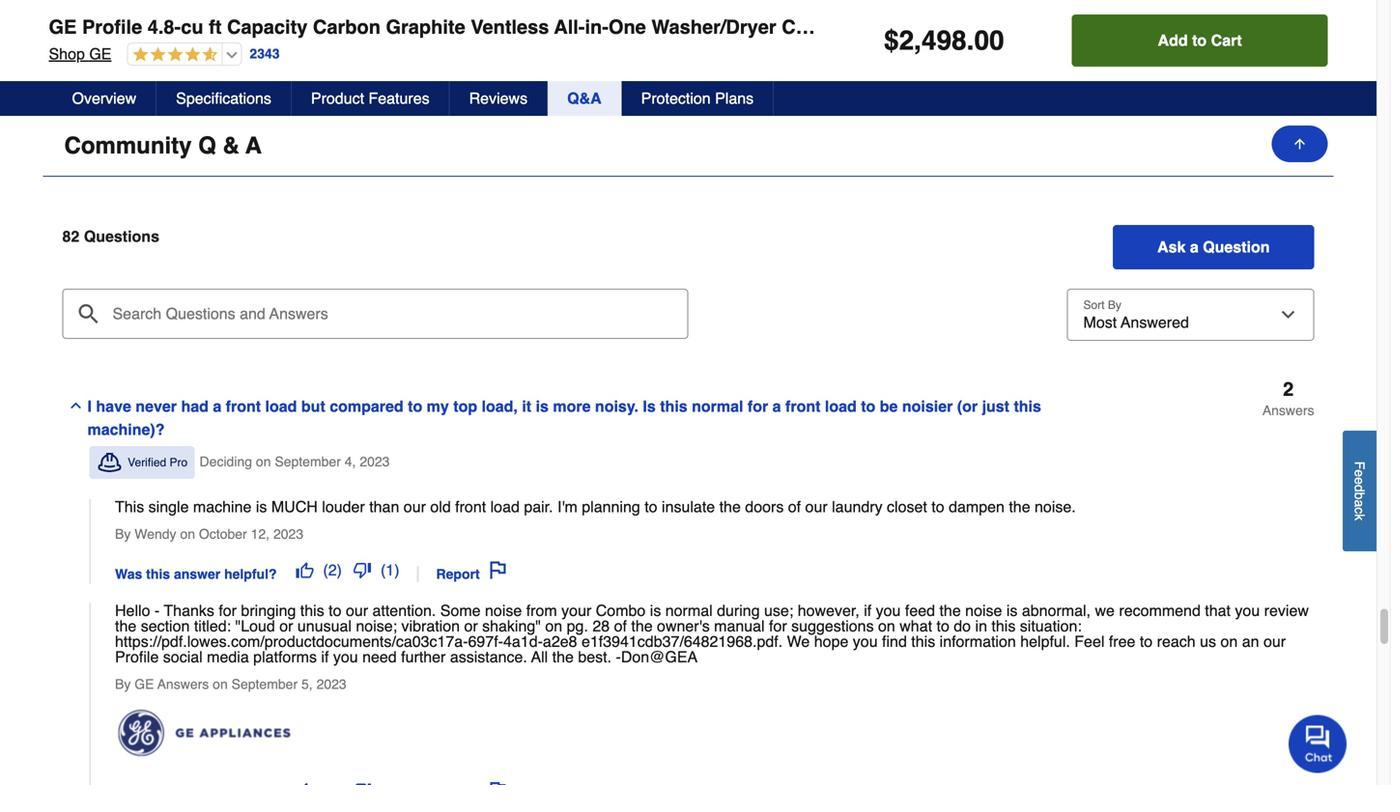Task type: describe. For each thing, give the bounding box(es) containing it.
combo for your
[[596, 602, 646, 620]]

"loud
[[235, 617, 275, 635]]

this single machine is much louder than our old front load pair. i'm planning to insulate the doors of our laundry closet to dampen the noise.
[[115, 498, 1076, 516]]

platforms
[[253, 648, 317, 666]]

our left laundry
[[805, 498, 828, 516]]

c
[[1352, 507, 1368, 514]]

hope
[[814, 633, 849, 651]]

2 e from the top
[[1352, 477, 1368, 485]]

is up the e1f3941cdb37/64821968.pdf.
[[650, 602, 661, 620]]

overview button
[[53, 81, 157, 116]]

top
[[453, 398, 477, 416]]

shaking"
[[482, 617, 541, 635]]

1 e from the top
[[1352, 470, 1368, 477]]

overview
[[72, 89, 136, 107]]

all-
[[554, 16, 585, 38]]

machine)?
[[87, 421, 165, 439]]

use;
[[764, 602, 794, 620]]

for inside i have never had a front load but compared to my top load, it is more noisy.  is this normal for a front load to be noisier (or just this machine)?
[[748, 398, 768, 416]]

noisy.
[[595, 398, 639, 416]]

.
[[967, 25, 974, 56]]

front inside wendy's answer on october 12, 2023 element
[[455, 498, 486, 516]]

in
[[975, 617, 987, 635]]

is inside i have never had a front load but compared to my top load, it is more noisy.  is this normal for a front load to be noisier (or just this machine)?
[[536, 398, 549, 416]]

abnormal,
[[1022, 602, 1091, 620]]

the right feed
[[940, 602, 961, 620]]

during
[[717, 602, 760, 620]]

more
[[553, 398, 591, 416]]

this right find
[[911, 633, 935, 651]]

unusual
[[298, 617, 352, 635]]

0 vertical spatial profile
[[82, 16, 142, 38]]

hello
[[115, 602, 150, 620]]

verified
[[128, 456, 166, 470]]

assistance.
[[450, 648, 527, 666]]

your
[[562, 602, 592, 620]]

that
[[1205, 602, 1231, 620]]

normal inside hello - thanks for bringing this to our attention. some noise from your combo is normal during use; however, if you feed the noise is abnormal, we recommend that you review the section titled: "loud or unusual noise; vibration or shaking" on pg. 28 of the owner's manual for suggestions on what to do in this situation: https://pdf.lowes.com/productdocuments/ca03c17a-697f-4a1d-a2e8 e1f3941cdb37/64821968.pdf. we hope you find this information helpful. feel free to reach us on an our profile social media platforms if you need further assistance. all the best. -don@gea
[[665, 602, 713, 620]]

an
[[1242, 633, 1259, 651]]

this right just
[[1014, 398, 1041, 416]]

0 horizontal spatial ge
[[49, 16, 77, 38]]

2 horizontal spatial for
[[769, 617, 787, 635]]

28
[[593, 617, 610, 635]]

specifications
[[176, 89, 271, 107]]

old
[[430, 498, 451, 516]]

4,
[[345, 454, 356, 470]]

of inside wendy's answer on october 12, 2023 element
[[788, 498, 801, 516]]

697f-
[[468, 633, 503, 651]]

was
[[115, 566, 142, 582]]

ge answers's answer on september 5, 2023 element
[[89, 602, 1315, 786]]

i
[[87, 398, 92, 416]]

is inside wendy's answer on october 12, 2023 element
[[256, 498, 267, 516]]

social
[[163, 648, 203, 666]]

is right in
[[1007, 602, 1018, 620]]

flag image
[[490, 562, 507, 579]]

by for this single machine is much louder than our old front load pair. i'm planning to insulate the doors of our laundry closet to dampen the noise.
[[115, 527, 131, 542]]

ge profile 4.8-cu ft capacity carbon graphite ventless all-in-one washer/dryer combo energy star
[[49, 16, 992, 38]]

find
[[882, 633, 907, 651]]

the left doors
[[719, 498, 741, 516]]

noisier
[[902, 398, 953, 416]]

to right add
[[1192, 31, 1207, 49]]

2 thumb down image from the top
[[354, 783, 371, 786]]

free
[[1109, 633, 1136, 651]]

on right deciding at the left
[[256, 454, 271, 470]]

further
[[401, 648, 446, 666]]

q
[[198, 132, 216, 159]]

profile inside hello - thanks for bringing this to our attention. some noise from your combo is normal during use; however, if you feed the noise is abnormal, we recommend that you review the section titled: "loud or unusual noise; vibration or shaking" on pg. 28 of the owner's manual for suggestions on what to do in this situation: https://pdf.lowes.com/productdocuments/ca03c17a-697f-4a1d-a2e8 e1f3941cdb37/64821968.pdf. we hope you find this information helpful. feel free to reach us on an our profile social media platforms if you need further assistance. all the best. -don@gea
[[115, 648, 159, 666]]

this right is
[[660, 398, 688, 416]]

from
[[526, 602, 557, 620]]

answer
[[174, 566, 220, 582]]

on left what at the right of the page
[[878, 617, 896, 635]]

by for hello - thanks for bringing this to our attention. some noise from your combo is normal during use; however, if you feed the noise is abnormal, we recommend that you review the section titled: "loud or unusual noise; vibration or shaking" on pg. 28 of the owner's manual for suggestions on what to do in this situation: https://pdf.lowes.com/productdocuments/ca03c17a-697f-4a1d-a2e8 e1f3941cdb37/64821968.pdf. we hope you find this information helpful. feel free to reach us on an our profile social media platforms if you need further assistance. all the best. -don@gea
[[115, 677, 131, 692]]

attention.
[[372, 602, 436, 620]]

situation:
[[1020, 617, 1082, 635]]

deciding on september 4, 2023
[[200, 454, 390, 470]]

i have never had a front load but compared to my top load, it is more noisy.  is this normal for a front load to be noisier (or just this machine)? button
[[62, 380, 1064, 443]]

wendy's answer on october 12, 2023 element
[[89, 498, 1315, 584]]

report button
[[430, 554, 513, 584]]

1
[[386, 561, 394, 579]]

closet
[[887, 498, 927, 516]]

features
[[369, 89, 430, 107]]

$
[[884, 25, 899, 56]]

0 horizontal spatial load
[[265, 398, 297, 416]]

just
[[982, 398, 1010, 416]]

0 vertical spatial if
[[864, 602, 872, 620]]

of inside hello - thanks for bringing this to our attention. some noise from your combo is normal during use; however, if you feed the noise is abnormal, we recommend that you review the section titled: "loud or unusual noise; vibration or shaking" on pg. 28 of the owner's manual for suggestions on what to do in this situation: https://pdf.lowes.com/productdocuments/ca03c17a-697f-4a1d-a2e8 e1f3941cdb37/64821968.pdf. we hope you find this information helpful. feel free to reach us on an our profile social media platforms if you need further assistance. all the best. -don@gea
[[614, 617, 627, 635]]

but
[[301, 398, 325, 416]]

information
[[940, 633, 1016, 651]]

i have never had a front load but compared to my top load, it is more noisy.  is this normal for a front load to be noisier (or just this machine)?
[[87, 398, 1041, 439]]

1 vertical spatial -
[[616, 648, 621, 666]]

media
[[207, 648, 249, 666]]

00
[[974, 25, 1004, 56]]

capacity
[[227, 16, 308, 38]]

2 horizontal spatial front
[[786, 398, 821, 416]]

plans
[[715, 89, 754, 107]]

noise;
[[356, 617, 397, 635]]

1 vertical spatial answers
[[157, 677, 209, 692]]

cart
[[1211, 31, 1242, 49]]

on right wendy
[[180, 527, 195, 542]]

community q & a button
[[43, 116, 1334, 177]]

is
[[643, 398, 656, 416]]

pro
[[170, 456, 188, 470]]

k
[[1352, 514, 1368, 521]]

f e e d b a c k button
[[1343, 431, 1377, 552]]

arrow up image
[[1292, 136, 1308, 152]]

1 horizontal spatial answers
[[1263, 403, 1315, 418]]

cu
[[181, 16, 203, 38]]

noise.
[[1035, 498, 1076, 516]]

reach
[[1157, 633, 1196, 651]]

titled:
[[194, 617, 231, 635]]

add to cart
[[1158, 31, 1242, 49]]

the up don@gea
[[631, 617, 653, 635]]

0 vertical spatial september
[[275, 454, 341, 470]]

Search Questions and Answers text field
[[62, 289, 688, 339]]

than
[[369, 498, 399, 516]]

verified pro
[[121, 456, 188, 470]]

to left be
[[861, 398, 876, 416]]

our right the an
[[1264, 633, 1286, 651]]

you right "that"
[[1235, 602, 1260, 620]]

dampen
[[949, 498, 1005, 516]]

82
[[62, 228, 80, 245]]

2 thumb up image from the top
[[296, 783, 313, 786]]

4.8-
[[148, 16, 181, 38]]

chevron up image
[[68, 398, 84, 414]]

october
[[199, 527, 247, 542]]

on left pg.
[[545, 617, 563, 635]]

to left the my
[[408, 398, 422, 416]]

recommend
[[1119, 602, 1201, 620]]

deciding
[[200, 454, 252, 470]]

don@gea
[[621, 648, 698, 666]]



Task type: vqa. For each thing, say whether or not it's contained in the screenshot.
"Verified" at the left of page
yes



Task type: locate. For each thing, give the bounding box(es) containing it.
0 vertical spatial of
[[788, 498, 801, 516]]

community
[[64, 132, 192, 159]]

show
[[792, 34, 842, 52]]

normal up the e1f3941cdb37/64821968.pdf.
[[665, 602, 713, 620]]

) for ( 1 )
[[394, 561, 400, 579]]

this
[[115, 498, 144, 516]]

1 horizontal spatial noise
[[965, 602, 1002, 620]]

load left pair.
[[490, 498, 520, 516]]

or up platforms
[[279, 617, 293, 635]]

have
[[96, 398, 131, 416]]

( up attention.
[[381, 561, 386, 579]]

0 vertical spatial normal
[[692, 398, 743, 416]]

section
[[141, 617, 190, 635]]

star
[[940, 16, 992, 38]]

load
[[265, 398, 297, 416], [825, 398, 857, 416], [490, 498, 520, 516]]

planning
[[582, 498, 640, 516]]

washer/dryer
[[652, 16, 777, 38]]

0 horizontal spatial 2
[[328, 561, 337, 579]]

e up b
[[1352, 477, 1368, 485]]

it
[[522, 398, 532, 416]]

2023 right the 5, at left bottom
[[317, 677, 347, 692]]

ge answers image
[[115, 704, 293, 763]]

our
[[404, 498, 426, 516], [805, 498, 828, 516], [346, 602, 368, 620], [1264, 633, 1286, 651]]

1 horizontal spatial ge
[[89, 45, 112, 63]]

1 horizontal spatial 2
[[1283, 378, 1294, 401]]

doors
[[745, 498, 784, 516]]

0 horizontal spatial )
[[337, 561, 342, 579]]

( 2 )
[[323, 561, 342, 579]]

combo right your
[[596, 602, 646, 620]]

my
[[427, 398, 449, 416]]

questions
[[84, 228, 159, 245]]

1 horizontal spatial or
[[464, 617, 478, 635]]

deciding's question on september 4, 2023 element
[[62, 378, 1315, 786]]

the left section
[[115, 617, 136, 635]]

the right all
[[552, 648, 574, 666]]

if down unusual
[[321, 648, 329, 666]]

to right closet
[[932, 498, 945, 516]]

you left need
[[333, 648, 358, 666]]

on right us
[[1221, 633, 1238, 651]]

0 vertical spatial thumb down image
[[354, 562, 371, 579]]

1 or from the left
[[279, 617, 293, 635]]

this up https://pdf.lowes.com/productdocuments/ca03c17a-
[[300, 602, 324, 620]]

2 answers element
[[1263, 378, 1315, 418]]

2 vertical spatial 2023
[[317, 677, 347, 692]]

2 inside 2 answers
[[1283, 378, 1294, 401]]

2
[[1283, 378, 1294, 401], [328, 561, 337, 579]]

front right old
[[455, 498, 486, 516]]

hello - thanks for bringing this to our attention. some noise from your combo is normal during use; however, if you feed the noise is abnormal, we recommend that you review the section titled: "loud or unusual noise; vibration or shaking" on pg. 28 of the owner's manual for suggestions on what to do in this situation: https://pdf.lowes.com/productdocuments/ca03c17a-697f-4a1d-a2e8 e1f3941cdb37/64821968.pdf. we hope you find this information helpful. feel free to reach us on an our profile social media platforms if you need further assistance. all the best. -don@gea
[[115, 602, 1309, 666]]

2 ) from the left
[[394, 561, 400, 579]]

1 horizontal spatial )
[[394, 561, 400, 579]]

on down media
[[213, 677, 228, 692]]

1 vertical spatial thumb up image
[[296, 783, 313, 786]]

) up attention.
[[394, 561, 400, 579]]

1 horizontal spatial -
[[616, 648, 621, 666]]

specifications button
[[157, 81, 292, 116]]

ask
[[1158, 238, 1186, 256]]

1 noise from the left
[[485, 602, 522, 620]]

compared
[[330, 398, 404, 416]]

1 horizontal spatial front
[[455, 498, 486, 516]]

ge up 'shop'
[[49, 16, 77, 38]]

protection
[[641, 89, 711, 107]]

e1f3941cdb37/64821968.pdf.
[[582, 633, 783, 651]]

profile down section
[[115, 648, 159, 666]]

2,498
[[899, 25, 967, 56]]

1 horizontal spatial if
[[864, 602, 872, 620]]

this inside wendy's answer on october 12, 2023 element
[[146, 566, 170, 582]]

normal right is
[[692, 398, 743, 416]]

noise up information
[[965, 602, 1002, 620]]

louder
[[322, 498, 365, 516]]

1 horizontal spatial for
[[748, 398, 768, 416]]

2 horizontal spatial 2023
[[360, 454, 390, 470]]

-
[[155, 602, 160, 620], [616, 648, 621, 666]]

to down the "( 2 )"
[[329, 602, 342, 620]]

of right 28
[[614, 617, 627, 635]]

2023 right the 4,
[[360, 454, 390, 470]]

verified pro icon image
[[98, 451, 121, 474]]

report
[[436, 566, 480, 582]]

to right free
[[1140, 633, 1153, 651]]

combo inside hello - thanks for bringing this to our attention. some noise from your combo is normal during use; however, if you feed the noise is abnormal, we recommend that you review the section titled: "loud or unusual noise; vibration or shaking" on pg. 28 of the owner's manual for suggestions on what to do in this situation: https://pdf.lowes.com/productdocuments/ca03c17a-697f-4a1d-a2e8 e1f3941cdb37/64821968.pdf. we hope you find this information helpful. feel free to reach us on an our profile social media platforms if you need further assistance. all the best. -don@gea
[[596, 602, 646, 620]]

september
[[275, 454, 341, 470], [232, 677, 298, 692]]

0 horizontal spatial answers
[[157, 677, 209, 692]]

a
[[245, 132, 262, 159]]

or
[[279, 617, 293, 635], [464, 617, 478, 635]]

our left old
[[404, 498, 426, 516]]

1 horizontal spatial (
[[381, 561, 386, 579]]

&
[[223, 132, 239, 159]]

thumb up image
[[296, 562, 313, 579], [296, 783, 313, 786]]

2 ( from the left
[[381, 561, 386, 579]]

thumb down image
[[354, 562, 371, 579], [354, 783, 371, 786]]

for
[[748, 398, 768, 416], [219, 602, 237, 620], [769, 617, 787, 635]]

september inside ge answers's answer on september 5, 2023 element
[[232, 677, 298, 692]]

is right it
[[536, 398, 549, 416]]

protection plans button
[[622, 81, 774, 116]]

of right doors
[[788, 498, 801, 516]]

front left be
[[786, 398, 821, 416]]

pair.
[[524, 498, 553, 516]]

2 by from the top
[[115, 677, 131, 692]]

by inside ge answers's answer on september 5, 2023 element
[[115, 677, 131, 692]]

chevron up image
[[1293, 136, 1313, 156]]

do
[[954, 617, 971, 635]]

1 vertical spatial combo
[[596, 602, 646, 620]]

i'm
[[558, 498, 578, 516]]

load inside wendy's answer on october 12, 2023 element
[[490, 498, 520, 516]]

this right was
[[146, 566, 170, 582]]

our left attention.
[[346, 602, 368, 620]]

https://pdf.lowes.com/productdocuments/ca03c17a-
[[115, 633, 468, 651]]

feed
[[905, 602, 935, 620]]

in-
[[585, 16, 609, 38]]

0 horizontal spatial (
[[323, 561, 328, 579]]

this right in
[[992, 617, 1016, 635]]

f e e d b a c k
[[1352, 461, 1368, 521]]

review
[[1264, 602, 1309, 620]]

combo left more
[[782, 16, 848, 38]]

1 vertical spatial 2023
[[273, 527, 303, 542]]

noise up 697f-
[[485, 602, 522, 620]]

by inside wendy's answer on october 12, 2023 element
[[115, 527, 131, 542]]

1 vertical spatial september
[[232, 677, 298, 692]]

on
[[256, 454, 271, 470], [180, 527, 195, 542], [545, 617, 563, 635], [878, 617, 896, 635], [1221, 633, 1238, 651], [213, 677, 228, 692]]

0 horizontal spatial noise
[[485, 602, 522, 620]]

1 horizontal spatial load
[[490, 498, 520, 516]]

0 vertical spatial 2
[[1283, 378, 1294, 401]]

( 1 )
[[381, 561, 400, 579]]

you left find
[[853, 633, 878, 651]]

2343
[[250, 46, 280, 62]]

this
[[660, 398, 688, 416], [1014, 398, 1041, 416], [146, 566, 170, 582], [300, 602, 324, 620], [992, 617, 1016, 635], [911, 633, 935, 651]]

normal inside i have never had a front load but compared to my top load, it is more noisy.  is this normal for a front load to be noisier (or just this machine)?
[[692, 398, 743, 416]]

by
[[115, 527, 131, 542], [115, 677, 131, 692]]

insulate
[[662, 498, 715, 516]]

0 vertical spatial ge
[[49, 16, 77, 38]]

0 horizontal spatial combo
[[596, 602, 646, 620]]

2 horizontal spatial ge
[[135, 677, 154, 692]]

to
[[1192, 31, 1207, 49], [408, 398, 422, 416], [861, 398, 876, 416], [645, 498, 658, 516], [932, 498, 945, 516], [329, 602, 342, 620], [937, 617, 950, 635], [1140, 633, 1153, 651]]

by ge answers on september 5, 2023
[[115, 677, 347, 692]]

profile up shop ge
[[82, 16, 142, 38]]

1 horizontal spatial combo
[[782, 16, 848, 38]]

0 horizontal spatial or
[[279, 617, 293, 635]]

1 vertical spatial ge
[[89, 45, 112, 63]]

load left but
[[265, 398, 297, 416]]

combo for washer/dryer
[[782, 16, 848, 38]]

0 horizontal spatial 2023
[[273, 527, 303, 542]]

0 horizontal spatial -
[[155, 602, 160, 620]]

)
[[337, 561, 342, 579], [394, 561, 400, 579]]

a inside the 82 questions ask a question
[[1190, 238, 1199, 256]]

1 thumb up image from the top
[[296, 562, 313, 579]]

ft
[[209, 16, 222, 38]]

0 horizontal spatial of
[[614, 617, 627, 635]]

we
[[787, 633, 810, 651]]

1 thumb down image from the top
[[354, 562, 371, 579]]

ge for by ge answers on september 5, 2023
[[135, 677, 154, 692]]

or up assistance.
[[464, 617, 478, 635]]

0 vertical spatial combo
[[782, 16, 848, 38]]

ge inside deciding's question on september 4, 2023 element
[[135, 677, 154, 692]]

e
[[1352, 470, 1368, 477], [1352, 477, 1368, 485]]

wendy
[[135, 527, 176, 542]]

by wendy on october 12, 2023
[[115, 527, 303, 542]]

the left noise. on the right of page
[[1009, 498, 1031, 516]]

2 vertical spatial ge
[[135, 677, 154, 692]]

( for 1
[[381, 561, 386, 579]]

thumb up image inside wendy's answer on october 12, 2023 element
[[296, 562, 313, 579]]

is
[[536, 398, 549, 416], [256, 498, 267, 516], [650, 602, 661, 620], [1007, 602, 1018, 620]]

) for ( 2 )
[[337, 561, 342, 579]]

4a1d-
[[503, 633, 543, 651]]

1 vertical spatial by
[[115, 677, 131, 692]]

( up unusual
[[323, 561, 328, 579]]

much
[[271, 498, 318, 516]]

2 answers
[[1263, 378, 1315, 418]]

2 or from the left
[[464, 617, 478, 635]]

if right however,
[[864, 602, 872, 620]]

b
[[1352, 492, 1368, 500]]

by down the this
[[115, 527, 131, 542]]

shop ge
[[49, 45, 112, 63]]

to left insulate at bottom
[[645, 498, 658, 516]]

report image
[[490, 783, 507, 786]]

front right had
[[226, 398, 261, 416]]

1 vertical spatial normal
[[665, 602, 713, 620]]

ge for shop ge
[[89, 45, 112, 63]]

1 vertical spatial if
[[321, 648, 329, 666]]

( for 2
[[323, 561, 328, 579]]

by down hello
[[115, 677, 131, 692]]

1 horizontal spatial 2023
[[317, 677, 347, 692]]

suggestions
[[792, 617, 874, 635]]

1 horizontal spatial of
[[788, 498, 801, 516]]

1 ( from the left
[[323, 561, 328, 579]]

is up 12,
[[256, 498, 267, 516]]

1 vertical spatial profile
[[115, 648, 159, 666]]

e up d
[[1352, 470, 1368, 477]]

4.6 stars image
[[128, 46, 218, 64]]

2023 down much
[[273, 527, 303, 542]]

you up find
[[876, 602, 901, 620]]

0 vertical spatial answers
[[1263, 403, 1315, 418]]

shop
[[49, 45, 85, 63]]

1 vertical spatial 2
[[328, 561, 337, 579]]

vibration
[[402, 617, 460, 635]]

ventless
[[471, 16, 549, 38]]

single
[[148, 498, 189, 516]]

- right hello
[[155, 602, 160, 620]]

september left the 4,
[[275, 454, 341, 470]]

1 vertical spatial thumb down image
[[354, 783, 371, 786]]

0 horizontal spatial if
[[321, 648, 329, 666]]

- right best.
[[616, 648, 621, 666]]

2023
[[360, 454, 390, 470], [273, 527, 303, 542], [317, 677, 347, 692]]

profile
[[82, 16, 142, 38], [115, 648, 159, 666]]

chat invite button image
[[1289, 715, 1348, 773]]

laundry
[[832, 498, 883, 516]]

question
[[1203, 238, 1270, 256]]

(or
[[957, 398, 978, 416]]

load left be
[[825, 398, 857, 416]]

a2e8
[[543, 633, 577, 651]]

0 vertical spatial by
[[115, 527, 131, 542]]

owner's
[[657, 617, 710, 635]]

0 horizontal spatial for
[[219, 602, 237, 620]]

0 vertical spatial thumb up image
[[296, 562, 313, 579]]

ge right 'shop'
[[89, 45, 112, 63]]

1 by from the top
[[115, 527, 131, 542]]

0 vertical spatial 2023
[[360, 454, 390, 470]]

1 ) from the left
[[337, 561, 342, 579]]

pg.
[[567, 617, 588, 635]]

ge down section
[[135, 677, 154, 692]]

2 noise from the left
[[965, 602, 1002, 620]]

0 horizontal spatial front
[[226, 398, 261, 416]]

0 vertical spatial -
[[155, 602, 160, 620]]

to left the do
[[937, 617, 950, 635]]

2 horizontal spatial load
[[825, 398, 857, 416]]

) left ( 1 )
[[337, 561, 342, 579]]

be
[[880, 398, 898, 416]]

add to cart button
[[1072, 14, 1328, 67]]

september down platforms
[[232, 677, 298, 692]]

1 vertical spatial of
[[614, 617, 627, 635]]



